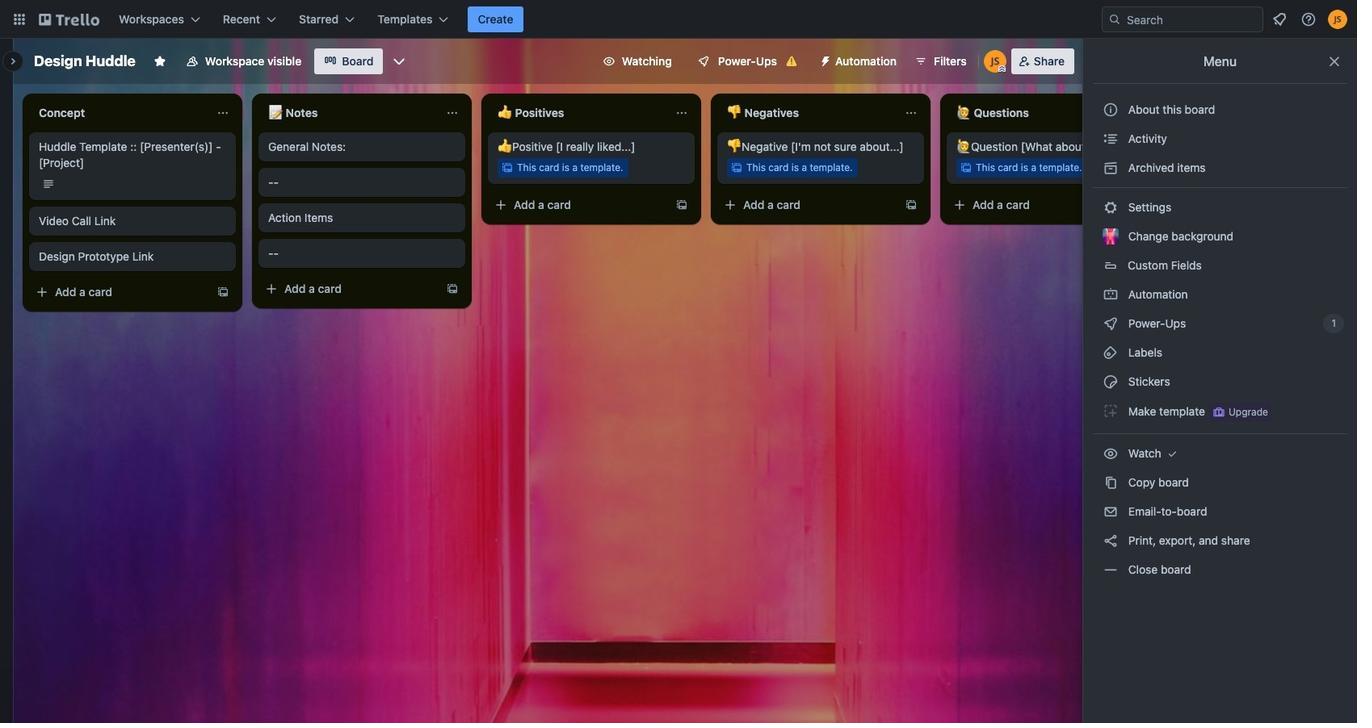 Task type: locate. For each thing, give the bounding box(es) containing it.
create from template… image
[[675, 199, 688, 212], [905, 199, 918, 212], [217, 286, 229, 299]]

sm image
[[1103, 287, 1119, 303], [1103, 316, 1119, 332], [1103, 374, 1119, 390], [1103, 403, 1119, 419], [1103, 446, 1119, 462], [1165, 446, 1181, 462], [1103, 504, 1119, 520]]

search image
[[1108, 13, 1121, 26]]

None text field
[[29, 100, 210, 126], [259, 100, 439, 126], [488, 100, 669, 126], [717, 100, 898, 126], [947, 100, 1128, 126], [29, 100, 210, 126], [259, 100, 439, 126], [488, 100, 669, 126], [717, 100, 898, 126], [947, 100, 1128, 126]]

sm image
[[813, 48, 835, 71], [1103, 131, 1119, 147], [1103, 160, 1119, 176], [1103, 200, 1119, 216], [1103, 345, 1119, 361], [1103, 475, 1119, 491], [1103, 533, 1119, 549], [1103, 562, 1119, 578]]

1 vertical spatial john smith (johnsmith38824343) image
[[984, 50, 1006, 73]]

1 horizontal spatial john smith (johnsmith38824343) image
[[1328, 10, 1348, 29]]

john smith (johnsmith38824343) image
[[1328, 10, 1348, 29], [984, 50, 1006, 73]]

Board name text field
[[26, 48, 144, 74]]



Task type: vqa. For each thing, say whether or not it's contained in the screenshot.
the right Greg Robinson (gregrobinson96) 'image'
no



Task type: describe. For each thing, give the bounding box(es) containing it.
0 notifications image
[[1270, 10, 1289, 29]]

customize views image
[[391, 53, 407, 69]]

2 horizontal spatial create from template… image
[[905, 199, 918, 212]]

0 horizontal spatial john smith (johnsmith38824343) image
[[984, 50, 1006, 73]]

0 vertical spatial john smith (johnsmith38824343) image
[[1328, 10, 1348, 29]]

primary element
[[0, 0, 1357, 39]]

Search field
[[1121, 8, 1263, 31]]

this member is an admin of this board. image
[[998, 65, 1006, 73]]

0 horizontal spatial create from template… image
[[217, 286, 229, 299]]

star or unstar board image
[[153, 55, 166, 68]]

1 horizontal spatial create from template… image
[[675, 199, 688, 212]]

open information menu image
[[1301, 11, 1317, 27]]

create from template… image
[[446, 283, 459, 296]]

back to home image
[[39, 6, 99, 32]]



